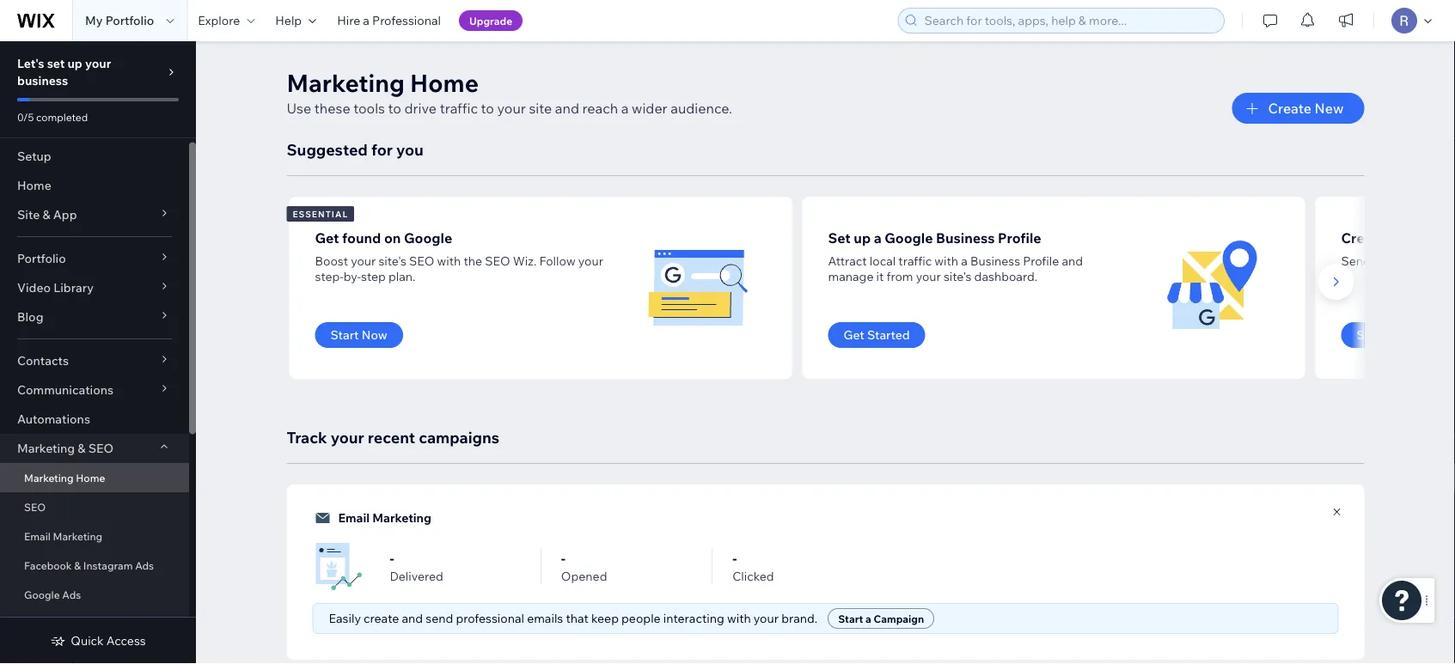 Task type: vqa. For each thing, say whether or not it's contained in the screenshot.
the bottom Send
yes



Task type: describe. For each thing, give the bounding box(es) containing it.
your right follow
[[579, 254, 604, 269]]

essential
[[293, 209, 348, 219]]

track
[[287, 428, 327, 447]]

ascend_suggestions.seo.new user.title image
[[647, 237, 750, 340]]

setup link
[[0, 142, 189, 171]]

video library button
[[0, 273, 189, 303]]

send
[[426, 611, 453, 627]]

your right the "track"
[[331, 428, 364, 447]]

business inside sidebar element
[[62, 618, 106, 631]]

offers
[[1426, 254, 1456, 269]]

people
[[622, 611, 661, 627]]

site & app button
[[0, 200, 189, 230]]

traffic inside marketing home use these tools to drive traffic to your site and reach a wider audience.
[[440, 100, 478, 117]]

professional
[[456, 611, 525, 627]]

google inside google business profile link
[[24, 618, 60, 631]]

with inside set up a google business profile attract local traffic with a business profile and manage it from your site's dashboard.
[[935, 254, 959, 269]]

your left brand.
[[754, 611, 779, 627]]

create new
[[1269, 100, 1345, 117]]

up inside set up a google business profile attract local traffic with a business profile and manage it from your site's dashboard.
[[854, 230, 871, 247]]

brand.
[[782, 611, 818, 627]]

home for marketing home use these tools to drive traffic to your site and reach a wider audience.
[[410, 68, 479, 98]]

0/5 completed
[[17, 111, 88, 123]]

it
[[877, 269, 884, 284]]

help
[[275, 13, 302, 28]]

marketing for marketing home
[[24, 472, 74, 485]]

setup
[[17, 149, 51, 164]]

email
[[1408, 230, 1444, 247]]

- for - delivered
[[390, 550, 394, 568]]

& for facebook
[[74, 559, 81, 572]]

seo inside popup button
[[88, 441, 114, 456]]

video library
[[17, 280, 94, 295]]

that
[[566, 611, 589, 627]]

the
[[464, 254, 483, 269]]

- for - opened
[[561, 550, 566, 568]]

marketing up "- delivered"
[[373, 511, 432, 526]]

manage
[[829, 269, 874, 284]]

you
[[396, 140, 424, 159]]

set
[[47, 56, 65, 71]]

campaign for send a campaign
[[1399, 328, 1456, 343]]

suggested
[[287, 140, 368, 159]]

upgrade
[[470, 14, 513, 27]]

start for start now
[[331, 328, 359, 343]]

boost
[[315, 254, 348, 269]]

google business profile link
[[0, 610, 189, 639]]

google business profile
[[24, 618, 140, 631]]

found
[[342, 230, 381, 247]]

for
[[371, 140, 393, 159]]

facebook
[[24, 559, 72, 572]]

quick access button
[[50, 634, 146, 649]]

opened
[[561, 569, 608, 584]]

google inside get found on google boost your site's seo with the seo wiz. follow your step-by-step plan.
[[404, 230, 453, 247]]

start for start a campaign
[[839, 613, 864, 626]]

contacts button
[[0, 347, 189, 376]]

1 horizontal spatial email marketing
[[338, 511, 432, 526]]

automations link
[[0, 405, 189, 434]]

start now
[[331, 328, 388, 343]]

interacting
[[664, 611, 725, 627]]

sidebar element
[[0, 41, 196, 665]]

seo down marketing home
[[24, 501, 46, 514]]

set up a google business profile attract local traffic with a business profile and manage it from your site's dashboard.
[[829, 230, 1084, 284]]

these
[[315, 100, 351, 117]]

seo up plan.
[[409, 254, 435, 269]]

create
[[364, 611, 399, 627]]

0 vertical spatial ads
[[135, 559, 154, 572]]

and inside set up a google business profile attract local traffic with a business profile and manage it from your site's dashboard.
[[1062, 254, 1084, 269]]

with inside get found on google boost your site's seo with the seo wiz. follow your step-by-step plan.
[[437, 254, 461, 269]]

reach
[[583, 100, 619, 117]]

1 vertical spatial profile
[[1024, 254, 1060, 269]]

library
[[53, 280, 94, 295]]

create new button
[[1233, 93, 1365, 124]]

traffic inside set up a google business profile attract local traffic with a business profile and manage it from your site's dashboard.
[[899, 254, 932, 269]]

marketing for marketing & seo
[[17, 441, 75, 456]]

marketing up facebook & instagram ads
[[53, 530, 102, 543]]

start a campaign button
[[828, 609, 935, 630]]

site & app
[[17, 207, 77, 222]]

google ads link
[[0, 581, 189, 610]]

follow
[[540, 254, 576, 269]]

let's
[[17, 56, 44, 71]]

send inside create an email ca send updates, offers
[[1342, 254, 1372, 269]]

and inside marketing home use these tools to drive traffic to your site and reach a wider audience.
[[555, 100, 580, 117]]

email inside sidebar element
[[24, 530, 51, 543]]

0 vertical spatial profile
[[998, 230, 1042, 247]]

marketing & seo button
[[0, 434, 189, 464]]

facebook & instagram ads
[[24, 559, 154, 572]]

list containing get found on google
[[287, 197, 1456, 379]]

easily
[[329, 611, 361, 627]]

delivered
[[390, 569, 444, 584]]

instagram
[[83, 559, 133, 572]]

completed
[[36, 111, 88, 123]]

0 vertical spatial business
[[937, 230, 995, 247]]

site
[[17, 207, 40, 222]]

quick access
[[71, 634, 146, 649]]

a up local
[[874, 230, 882, 247]]

Search for tools, apps, help & more... field
[[920, 9, 1219, 33]]

app
[[53, 207, 77, 222]]

an
[[1389, 230, 1405, 247]]

your inside let's set up your business
[[85, 56, 111, 71]]

your inside set up a google business profile attract local traffic with a business profile and manage it from your site's dashboard.
[[916, 269, 942, 284]]

get started button
[[829, 323, 926, 348]]

campaigns
[[419, 428, 500, 447]]

by-
[[344, 269, 361, 284]]

1 horizontal spatial with
[[727, 611, 751, 627]]

my
[[85, 13, 103, 28]]

drive
[[405, 100, 437, 117]]

portfolio inside portfolio popup button
[[17, 251, 66, 266]]

get found on google boost your site's seo with the seo wiz. follow your step-by-step plan.
[[315, 230, 604, 284]]

track your recent campaigns
[[287, 428, 500, 447]]

local
[[870, 254, 896, 269]]

a right local
[[962, 254, 968, 269]]



Task type: locate. For each thing, give the bounding box(es) containing it.
email marketing inside sidebar element
[[24, 530, 102, 543]]

ads
[[135, 559, 154, 572], [62, 589, 81, 602]]

1 - from the left
[[390, 550, 394, 568]]

your up step
[[351, 254, 376, 269]]

& for site
[[42, 207, 50, 222]]

campaign inside "list"
[[1399, 328, 1456, 343]]

start right brand.
[[839, 613, 864, 626]]

to left site
[[481, 100, 494, 117]]

list
[[287, 197, 1456, 379]]

0 vertical spatial send
[[1342, 254, 1372, 269]]

0 horizontal spatial email marketing
[[24, 530, 102, 543]]

up right 'set'
[[854, 230, 871, 247]]

home inside marketing home use these tools to drive traffic to your site and reach a wider audience.
[[410, 68, 479, 98]]

-
[[390, 550, 394, 568], [561, 550, 566, 568], [733, 550, 737, 568]]

& right facebook
[[74, 559, 81, 572]]

home up drive
[[410, 68, 479, 98]]

a right brand.
[[866, 613, 872, 626]]

0 vertical spatial email marketing
[[338, 511, 432, 526]]

keep
[[592, 611, 619, 627]]

0 vertical spatial traffic
[[440, 100, 478, 117]]

2 vertical spatial home
[[76, 472, 105, 485]]

seo link
[[0, 493, 189, 522]]

email marketing link
[[0, 522, 189, 551]]

3 - from the left
[[733, 550, 737, 568]]

- inside - opened
[[561, 550, 566, 568]]

- clicked
[[733, 550, 774, 584]]

facebook & instagram ads link
[[0, 551, 189, 581]]

start inside "list"
[[331, 328, 359, 343]]

send a campaign button
[[1342, 323, 1456, 348]]

portfolio right my
[[105, 13, 154, 28]]

start
[[331, 328, 359, 343], [839, 613, 864, 626]]

send down updates,
[[1358, 328, 1387, 343]]

up
[[68, 56, 82, 71], [854, 230, 871, 247]]

0 horizontal spatial email
[[24, 530, 51, 543]]

1 horizontal spatial and
[[555, 100, 580, 117]]

1 horizontal spatial portfolio
[[105, 13, 154, 28]]

attract
[[829, 254, 867, 269]]

your right set
[[85, 56, 111, 71]]

wiz.
[[513, 254, 537, 269]]

a down updates,
[[1390, 328, 1397, 343]]

step
[[361, 269, 386, 284]]

google inside set up a google business profile attract local traffic with a business profile and manage it from your site's dashboard.
[[885, 230, 934, 247]]

updates,
[[1374, 254, 1423, 269]]

get
[[315, 230, 339, 247], [844, 328, 865, 343]]

- up the opened
[[561, 550, 566, 568]]

get for started
[[844, 328, 865, 343]]

google down facebook
[[24, 589, 60, 602]]

communications
[[17, 383, 114, 398]]

0 vertical spatial create
[[1269, 100, 1312, 117]]

email marketing up "- delivered"
[[338, 511, 432, 526]]

1 horizontal spatial create
[[1342, 230, 1386, 247]]

2 vertical spatial profile
[[108, 618, 140, 631]]

my portfolio
[[85, 13, 154, 28]]

marketing down marketing & seo
[[24, 472, 74, 485]]

em image
[[313, 541, 364, 593]]

0 horizontal spatial start
[[331, 328, 359, 343]]

ads right instagram
[[135, 559, 154, 572]]

a inside marketing home use these tools to drive traffic to your site and reach a wider audience.
[[622, 100, 629, 117]]

home
[[410, 68, 479, 98], [17, 178, 51, 193], [76, 472, 105, 485]]

0 vertical spatial get
[[315, 230, 339, 247]]

let's set up your business
[[17, 56, 111, 88]]

& inside 'marketing & seo' popup button
[[78, 441, 86, 456]]

1 vertical spatial traffic
[[899, 254, 932, 269]]

start a campaign
[[839, 613, 925, 626]]

0 horizontal spatial create
[[1269, 100, 1312, 117]]

get inside button
[[844, 328, 865, 343]]

- inside - clicked
[[733, 550, 737, 568]]

2 to from the left
[[481, 100, 494, 117]]

hire a professional link
[[327, 0, 451, 41]]

use
[[287, 100, 312, 117]]

campaign for start a campaign
[[874, 613, 925, 626]]

business
[[17, 73, 68, 88]]

1 vertical spatial site's
[[944, 269, 972, 284]]

- up clicked
[[733, 550, 737, 568]]

1 to from the left
[[388, 100, 402, 117]]

send inside button
[[1358, 328, 1387, 343]]

1 vertical spatial campaign
[[874, 613, 925, 626]]

& inside site & app dropdown button
[[42, 207, 50, 222]]

1 horizontal spatial ads
[[135, 559, 154, 572]]

and
[[555, 100, 580, 117], [1062, 254, 1084, 269], [402, 611, 423, 627]]

google up local
[[885, 230, 934, 247]]

your right from
[[916, 269, 942, 284]]

home down 'marketing & seo' popup button
[[76, 472, 105, 485]]

2 vertical spatial and
[[402, 611, 423, 627]]

1 vertical spatial business
[[971, 254, 1021, 269]]

0 horizontal spatial -
[[390, 550, 394, 568]]

contacts
[[17, 353, 69, 369]]

on
[[384, 230, 401, 247]]

get started
[[844, 328, 910, 343]]

1 vertical spatial email
[[24, 530, 51, 543]]

with down clicked
[[727, 611, 751, 627]]

1 horizontal spatial home
[[76, 472, 105, 485]]

1 horizontal spatial to
[[481, 100, 494, 117]]

explore
[[198, 13, 240, 28]]

step-
[[315, 269, 344, 284]]

portfolio button
[[0, 244, 189, 273]]

get inside get found on google boost your site's seo with the seo wiz. follow your step-by-step plan.
[[315, 230, 339, 247]]

0 horizontal spatial and
[[402, 611, 423, 627]]

hire
[[337, 13, 361, 28]]

0 horizontal spatial get
[[315, 230, 339, 247]]

site
[[529, 100, 552, 117]]

site's inside set up a google business profile attract local traffic with a business profile and manage it from your site's dashboard.
[[944, 269, 972, 284]]

now
[[362, 328, 388, 343]]

traffic up from
[[899, 254, 932, 269]]

profile inside sidebar element
[[108, 618, 140, 631]]

send a campaign
[[1358, 328, 1456, 343]]

seo right 'the'
[[485, 254, 510, 269]]

1 vertical spatial up
[[854, 230, 871, 247]]

email marketing
[[338, 511, 432, 526], [24, 530, 102, 543]]

your inside marketing home use these tools to drive traffic to your site and reach a wider audience.
[[498, 100, 526, 117]]

google down google ads
[[24, 618, 60, 631]]

blog
[[17, 310, 43, 325]]

2 - from the left
[[561, 550, 566, 568]]

create an email ca send updates, offers
[[1342, 230, 1456, 269]]

0 horizontal spatial with
[[437, 254, 461, 269]]

marketing inside marketing home use these tools to drive traffic to your site and reach a wider audience.
[[287, 68, 405, 98]]

- opened
[[561, 550, 608, 584]]

home inside 'link'
[[17, 178, 51, 193]]

video
[[17, 280, 51, 295]]

0 vertical spatial site's
[[379, 254, 407, 269]]

marketing up these
[[287, 68, 405, 98]]

& inside facebook & instagram ads link
[[74, 559, 81, 572]]

profile
[[998, 230, 1042, 247], [1024, 254, 1060, 269], [108, 618, 140, 631]]

1 horizontal spatial up
[[854, 230, 871, 247]]

email up em image
[[338, 511, 370, 526]]

site's
[[379, 254, 407, 269], [944, 269, 972, 284]]

recent
[[368, 428, 415, 447]]

1 vertical spatial start
[[839, 613, 864, 626]]

your left site
[[498, 100, 526, 117]]

0 vertical spatial &
[[42, 207, 50, 222]]

with right local
[[935, 254, 959, 269]]

1 horizontal spatial get
[[844, 328, 865, 343]]

from
[[887, 269, 914, 284]]

1 vertical spatial home
[[17, 178, 51, 193]]

create left the new
[[1269, 100, 1312, 117]]

0 vertical spatial email
[[338, 511, 370, 526]]

0 horizontal spatial campaign
[[874, 613, 925, 626]]

1 vertical spatial &
[[78, 441, 86, 456]]

create left the an
[[1342, 230, 1386, 247]]

google ads
[[24, 589, 81, 602]]

google right on
[[404, 230, 453, 247]]

send left updates,
[[1342, 254, 1372, 269]]

& right site
[[42, 207, 50, 222]]

0 horizontal spatial site's
[[379, 254, 407, 269]]

1 vertical spatial and
[[1062, 254, 1084, 269]]

0 vertical spatial start
[[331, 328, 359, 343]]

up inside let's set up your business
[[68, 56, 82, 71]]

marketing
[[287, 68, 405, 98], [17, 441, 75, 456], [24, 472, 74, 485], [373, 511, 432, 526], [53, 530, 102, 543]]

2 vertical spatial business
[[62, 618, 106, 631]]

ascend_suggestions.restaurant.gmb1.title image
[[1160, 237, 1263, 340]]

1 vertical spatial send
[[1358, 328, 1387, 343]]

1 vertical spatial get
[[844, 328, 865, 343]]

plan.
[[389, 269, 416, 284]]

hire a professional
[[337, 13, 441, 28]]

1 horizontal spatial -
[[561, 550, 566, 568]]

site's left dashboard.
[[944, 269, 972, 284]]

ads up google business profile
[[62, 589, 81, 602]]

- up delivered
[[390, 550, 394, 568]]

0 horizontal spatial to
[[388, 100, 402, 117]]

suggested for you
[[287, 140, 424, 159]]

email up facebook
[[24, 530, 51, 543]]

0 vertical spatial up
[[68, 56, 82, 71]]

1 vertical spatial create
[[1342, 230, 1386, 247]]

portfolio up video
[[17, 251, 66, 266]]

easily create and send professional emails that keep people interacting with your brand.
[[329, 611, 818, 627]]

marketing home use these tools to drive traffic to your site and reach a wider audience.
[[287, 68, 733, 117]]

0 vertical spatial and
[[555, 100, 580, 117]]

marketing down the automations
[[17, 441, 75, 456]]

blog button
[[0, 303, 189, 332]]

&
[[42, 207, 50, 222], [78, 441, 86, 456], [74, 559, 81, 572]]

campaign
[[1399, 328, 1456, 343], [874, 613, 925, 626]]

& down automations link
[[78, 441, 86, 456]]

email marketing up facebook
[[24, 530, 102, 543]]

0 vertical spatial campaign
[[1399, 328, 1456, 343]]

1 horizontal spatial site's
[[944, 269, 972, 284]]

0 horizontal spatial traffic
[[440, 100, 478, 117]]

ca
[[1447, 230, 1456, 247]]

home link
[[0, 171, 189, 200]]

& for marketing
[[78, 441, 86, 456]]

marketing for marketing home use these tools to drive traffic to your site and reach a wider audience.
[[287, 68, 405, 98]]

- inside "- delivered"
[[390, 550, 394, 568]]

0 vertical spatial home
[[410, 68, 479, 98]]

get up boost
[[315, 230, 339, 247]]

0 horizontal spatial ads
[[62, 589, 81, 602]]

google inside google ads link
[[24, 589, 60, 602]]

1 horizontal spatial campaign
[[1399, 328, 1456, 343]]

get left started
[[844, 328, 865, 343]]

emails
[[527, 611, 564, 627]]

clicked
[[733, 569, 774, 584]]

upgrade button
[[459, 10, 523, 31]]

1 horizontal spatial traffic
[[899, 254, 932, 269]]

a left wider
[[622, 100, 629, 117]]

1 vertical spatial portfolio
[[17, 251, 66, 266]]

marketing & seo
[[17, 441, 114, 456]]

2 horizontal spatial -
[[733, 550, 737, 568]]

with left 'the'
[[437, 254, 461, 269]]

marketing inside popup button
[[17, 441, 75, 456]]

site's up plan.
[[379, 254, 407, 269]]

up right set
[[68, 56, 82, 71]]

seo down automations link
[[88, 441, 114, 456]]

0 vertical spatial portfolio
[[105, 13, 154, 28]]

2 horizontal spatial and
[[1062, 254, 1084, 269]]

started
[[868, 328, 910, 343]]

2 horizontal spatial home
[[410, 68, 479, 98]]

2 horizontal spatial with
[[935, 254, 959, 269]]

automations
[[17, 412, 90, 427]]

0 horizontal spatial home
[[17, 178, 51, 193]]

dashboard.
[[975, 269, 1038, 284]]

0 horizontal spatial up
[[68, 56, 82, 71]]

create for create new
[[1269, 100, 1312, 117]]

seo
[[409, 254, 435, 269], [485, 254, 510, 269], [88, 441, 114, 456], [24, 501, 46, 514]]

site's inside get found on google boost your site's seo with the seo wiz. follow your step-by-step plan.
[[379, 254, 407, 269]]

create for create an email ca send updates, offers
[[1342, 230, 1386, 247]]

start left the now
[[331, 328, 359, 343]]

home for marketing home
[[76, 472, 105, 485]]

- for - clicked
[[733, 550, 737, 568]]

home down "setup"
[[17, 178, 51, 193]]

quick
[[71, 634, 104, 649]]

professional
[[372, 13, 441, 28]]

marketing home link
[[0, 464, 189, 493]]

communications button
[[0, 376, 189, 405]]

to right tools
[[388, 100, 402, 117]]

- delivered
[[390, 550, 444, 584]]

1 vertical spatial ads
[[62, 589, 81, 602]]

1 vertical spatial email marketing
[[24, 530, 102, 543]]

0 horizontal spatial portfolio
[[17, 251, 66, 266]]

1 horizontal spatial email
[[338, 511, 370, 526]]

get for found
[[315, 230, 339, 247]]

create inside create new button
[[1269, 100, 1312, 117]]

traffic right drive
[[440, 100, 478, 117]]

create inside create an email ca send updates, offers
[[1342, 230, 1386, 247]]

1 horizontal spatial start
[[839, 613, 864, 626]]

2 vertical spatial &
[[74, 559, 81, 572]]

a right hire
[[363, 13, 370, 28]]

audience.
[[671, 100, 733, 117]]



